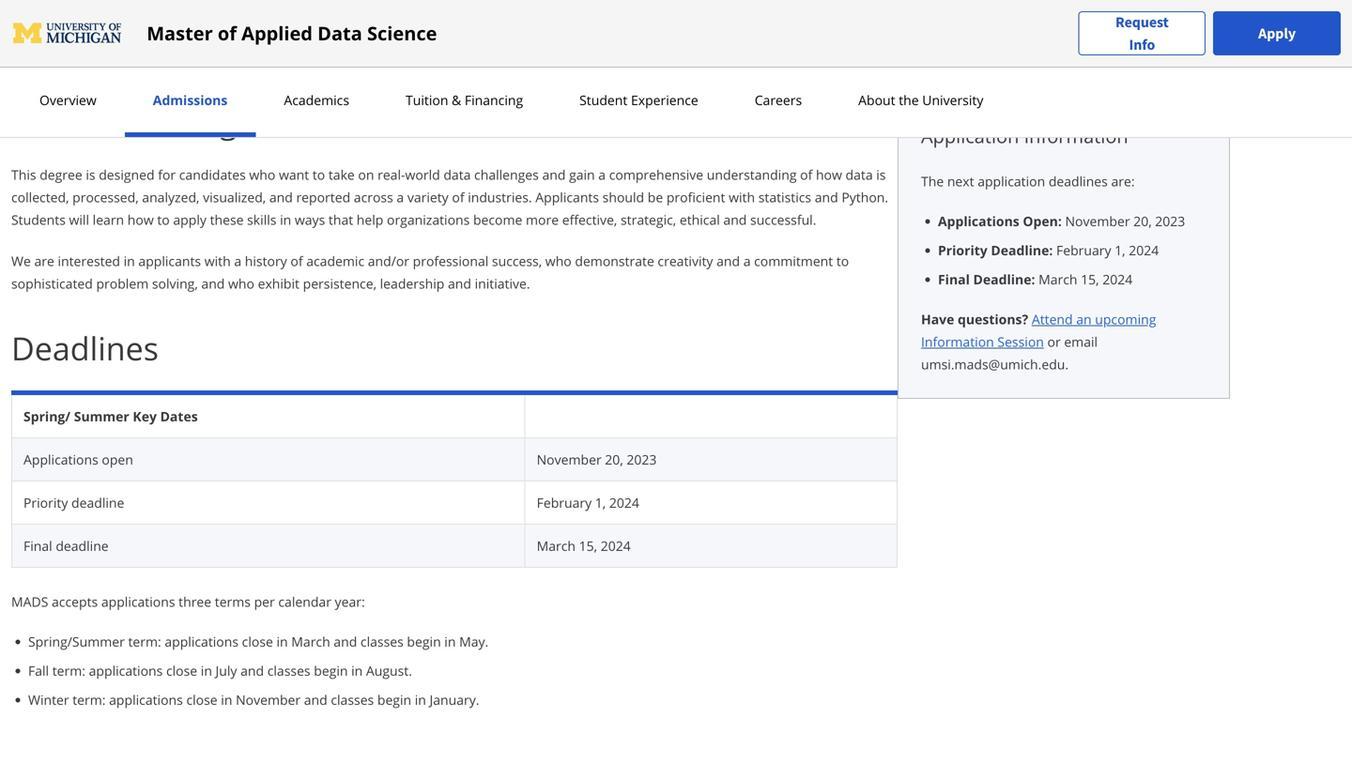 Task type: vqa. For each thing, say whether or not it's contained in the screenshot.


Task type: locate. For each thing, give the bounding box(es) containing it.
1 horizontal spatial 1,
[[1115, 241, 1126, 259]]

deadline for final deadline
[[56, 537, 109, 555]]

march down calendar
[[291, 633, 330, 651]]

1 vertical spatial list
[[19, 632, 898, 710]]

careers
[[755, 91, 802, 109]]

deadline down applications open
[[71, 494, 124, 512]]

1 horizontal spatial final
[[938, 270, 970, 288]]

february 1, 2024
[[537, 494, 639, 512]]

february up march 15, 2024
[[537, 494, 592, 512]]

1 horizontal spatial to
[[313, 166, 325, 184]]

0 horizontal spatial applications
[[23, 451, 98, 469]]

data up python. on the right top of page
[[846, 166, 873, 184]]

careers link
[[749, 91, 808, 109]]

deadline: up "final deadline: march 15, 2024"
[[991, 241, 1053, 259]]

0 vertical spatial how
[[816, 166, 842, 184]]

classes inside spring/summer term: applications close in march and classes begin in may. list item
[[361, 633, 404, 651]]

2 horizontal spatial november
[[1065, 212, 1130, 230]]

november down july
[[236, 691, 301, 709]]

questions?
[[958, 310, 1028, 328]]

15, down february 1, 2024
[[579, 537, 597, 555]]

student experience link
[[574, 91, 704, 109]]

begin
[[407, 633, 441, 651], [314, 662, 348, 680], [377, 691, 411, 709]]

to
[[313, 166, 325, 184], [157, 211, 170, 229], [837, 252, 849, 270]]

final up have
[[938, 270, 970, 288]]

deadline: for final deadline:
[[973, 270, 1035, 288]]

2 vertical spatial list item
[[938, 270, 1207, 289]]

this
[[120, 99, 174, 143]]

0 vertical spatial february
[[1056, 241, 1111, 259]]

final down 'priority deadline'
[[23, 537, 52, 555]]

applicants
[[536, 188, 599, 206]]

classes
[[361, 633, 404, 651], [267, 662, 310, 680], [331, 691, 374, 709]]

list item up priority deadline: february 1, 2024 on the top right of the page
[[938, 211, 1207, 231]]

exhibit
[[258, 275, 300, 293]]

a left the history
[[234, 252, 241, 270]]

1 vertical spatial to
[[157, 211, 170, 229]]

0 vertical spatial final
[[938, 270, 970, 288]]

1 vertical spatial 1,
[[595, 494, 606, 512]]

1 vertical spatial final
[[23, 537, 52, 555]]

august.
[[366, 662, 412, 680]]

term: down mads accepts applications three terms per calendar year:
[[128, 633, 161, 651]]

0 vertical spatial 15,
[[1081, 270, 1099, 288]]

1 vertical spatial deadline
[[56, 537, 109, 555]]

request info
[[1116, 13, 1169, 54]]

1 vertical spatial march
[[537, 537, 576, 555]]

close inside list item
[[242, 633, 273, 651]]

deadline down 'priority deadline'
[[56, 537, 109, 555]]

0 vertical spatial 1,
[[1115, 241, 1126, 259]]

applications inside list item
[[89, 662, 163, 680]]

data right world
[[444, 166, 471, 184]]

term: down spring/summer
[[52, 662, 85, 680]]

0 vertical spatial begin
[[407, 633, 441, 651]]

master
[[147, 20, 213, 46]]

classes up the august.
[[361, 633, 404, 651]]

2 vertical spatial term:
[[73, 691, 106, 709]]

final
[[938, 270, 970, 288], [23, 537, 52, 555]]

priority deadline
[[23, 494, 124, 512]]

1 vertical spatial with
[[204, 252, 231, 270]]

to left take
[[313, 166, 325, 184]]

deadline: up the 'questions?'
[[973, 270, 1035, 288]]

1 horizontal spatial how
[[816, 166, 842, 184]]

applications left three in the bottom left of the page
[[101, 593, 175, 611]]

2023
[[1155, 212, 1185, 230], [627, 451, 657, 469]]

email
[[1064, 333, 1098, 351]]

in right skills
[[280, 211, 291, 229]]

close left july
[[166, 662, 197, 680]]

november 20, 2023
[[537, 451, 657, 469]]

begin for january.
[[377, 691, 411, 709]]

1, down november 20, 2023
[[595, 494, 606, 512]]

become
[[473, 211, 522, 229]]

want
[[279, 166, 309, 184]]

1 vertical spatial priority
[[23, 494, 68, 512]]

0 vertical spatial degree
[[182, 99, 286, 143]]

february down applications open: november 20, 2023 on the right of the page
[[1056, 241, 1111, 259]]

0 vertical spatial term:
[[128, 633, 161, 651]]

1 vertical spatial list item
[[938, 240, 1207, 260]]

0 vertical spatial with
[[729, 188, 755, 206]]

applications up 'priority deadline'
[[23, 451, 98, 469]]

begin inside list item
[[314, 662, 348, 680]]

0 horizontal spatial data
[[444, 166, 471, 184]]

1 vertical spatial 2023
[[627, 451, 657, 469]]

2 vertical spatial classes
[[331, 691, 374, 709]]

begin down the august.
[[377, 691, 411, 709]]

and right creativity
[[717, 252, 740, 270]]

science
[[367, 20, 437, 46]]

1 horizontal spatial with
[[729, 188, 755, 206]]

degree up collected,
[[40, 166, 82, 184]]

with down understanding
[[729, 188, 755, 206]]

applications down spring/summer
[[89, 662, 163, 680]]

0 horizontal spatial 2023
[[627, 451, 657, 469]]

0 horizontal spatial 20,
[[605, 451, 623, 469]]

deadline for priority deadline
[[71, 494, 124, 512]]

0 horizontal spatial february
[[537, 494, 592, 512]]

information
[[1024, 123, 1128, 149], [921, 333, 994, 351]]

classes down spring/summer term: applications close in march and classes begin in may.
[[267, 662, 310, 680]]

and up applicants at the top left of the page
[[542, 166, 566, 184]]

academics link
[[278, 91, 355, 109]]

1 vertical spatial 20,
[[605, 451, 623, 469]]

20, down are: at the right top of the page
[[1134, 212, 1152, 230]]

0 horizontal spatial information
[[921, 333, 994, 351]]

close inside 'list item'
[[186, 691, 218, 709]]

list item containing priority deadline:
[[938, 240, 1207, 260]]

classes inside 'winter term: applications close in november and classes begin in january.' 'list item'
[[331, 691, 374, 709]]

priority down next
[[938, 241, 988, 259]]

priority for priority deadline: february 1, 2024
[[938, 241, 988, 259]]

who left want
[[249, 166, 275, 184]]

take
[[329, 166, 355, 184]]

and right solving,
[[201, 275, 225, 293]]

1 horizontal spatial applications
[[938, 212, 1020, 230]]

2024
[[1129, 241, 1159, 259], [1103, 270, 1133, 288], [609, 494, 639, 512], [601, 537, 631, 555]]

final for final deadline: march 15, 2024
[[938, 270, 970, 288]]

learn
[[93, 211, 124, 229]]

applications down fall term: applications close in july and classes begin in august.
[[109, 691, 183, 709]]

applications inside list item
[[938, 212, 1020, 230]]

in up "problem"
[[124, 252, 135, 270]]

and right july
[[241, 662, 264, 680]]

is up 'processed,'
[[86, 166, 95, 184]]

with
[[729, 188, 755, 206], [204, 252, 231, 270]]

spring/summer term: applications close in march and classes begin in may.
[[28, 633, 489, 651]]

with down these
[[204, 252, 231, 270]]

begin left the august.
[[314, 662, 348, 680]]

1 horizontal spatial 15,
[[1081, 270, 1099, 288]]

close for march
[[242, 633, 273, 651]]

application
[[921, 123, 1019, 149]]

who down the history
[[228, 275, 254, 293]]

classes for november
[[331, 691, 374, 709]]

0 vertical spatial list item
[[938, 211, 1207, 231]]

3 list item from the top
[[938, 270, 1207, 289]]

an
[[1076, 310, 1092, 328]]

2 horizontal spatial to
[[837, 252, 849, 270]]

close
[[242, 633, 273, 651], [166, 662, 197, 680], [186, 691, 218, 709]]

2 vertical spatial to
[[837, 252, 849, 270]]

march down priority deadline: february 1, 2024 on the top right of the page
[[1039, 270, 1078, 288]]

in inside we are interested in applicants with a history of academic and/or professional success, who demonstrate creativity and a commitment to sophisticated problem solving, and who exhibit persistence, leadership and initiative.
[[124, 252, 135, 270]]

1 vertical spatial how
[[127, 211, 154, 229]]

term: for spring/summer
[[128, 633, 161, 651]]

0 vertical spatial deadline
[[71, 494, 124, 512]]

november down deadlines
[[1065, 212, 1130, 230]]

term:
[[128, 633, 161, 651], [52, 662, 85, 680], [73, 691, 106, 709]]

in left july
[[201, 662, 212, 680]]

in inside this degree is designed for candidates who want to take on real-world data challenges and gain a comprehensive understanding of how data is collected, processed, analyzed, visualized, and reported across a variety of industries. applicants should be proficient with statistics and python. students will learn how to apply these skills in ways that help organizations become more effective, strategic, ethical and successful.
[[280, 211, 291, 229]]

request
[[1116, 13, 1169, 31]]

and inside list item
[[241, 662, 264, 680]]

1 list item from the top
[[938, 211, 1207, 231]]

1 vertical spatial applications
[[23, 451, 98, 469]]

february
[[1056, 241, 1111, 259], [537, 494, 592, 512]]

applications
[[101, 593, 175, 611], [165, 633, 239, 651], [89, 662, 163, 680], [109, 691, 183, 709]]

and down spring/summer term: applications close in march and classes begin in may.
[[304, 691, 327, 709]]

close inside list item
[[166, 662, 197, 680]]

umsi.mads@umich.edu.
[[921, 355, 1069, 373]]

applications down next
[[938, 212, 1020, 230]]

analyzed,
[[142, 188, 200, 206]]

across
[[354, 188, 393, 206]]

0 horizontal spatial march
[[291, 633, 330, 651]]

0 vertical spatial list
[[929, 211, 1207, 289]]

1 vertical spatial term:
[[52, 662, 85, 680]]

2 vertical spatial march
[[291, 633, 330, 651]]

0 vertical spatial classes
[[361, 633, 404, 651]]

a left commitment
[[743, 252, 751, 270]]

1 horizontal spatial priority
[[938, 241, 988, 259]]

and down year:
[[334, 633, 357, 651]]

2 list item from the top
[[938, 240, 1207, 260]]

how right learn
[[127, 211, 154, 229]]

july
[[216, 662, 237, 680]]

accepts
[[52, 593, 98, 611]]

0 vertical spatial applications
[[938, 212, 1020, 230]]

begin inside 'list item'
[[377, 691, 411, 709]]

who right success,
[[545, 252, 572, 270]]

degree up candidates
[[182, 99, 286, 143]]

2 vertical spatial close
[[186, 691, 218, 709]]

applications inside list item
[[165, 633, 239, 651]]

successful.
[[750, 211, 816, 229]]

summer
[[74, 408, 129, 425]]

0 horizontal spatial list
[[19, 632, 898, 710]]

0 vertical spatial november
[[1065, 212, 1130, 230]]

1 vertical spatial begin
[[314, 662, 348, 680]]

term: inside list item
[[128, 633, 161, 651]]

help
[[357, 211, 383, 229]]

priority inside list item
[[938, 241, 988, 259]]

begin inside list item
[[407, 633, 441, 651]]

0 horizontal spatial with
[[204, 252, 231, 270]]

winter
[[28, 691, 69, 709]]

and inside list item
[[334, 633, 357, 651]]

deadline: for priority deadline:
[[991, 241, 1053, 259]]

1 horizontal spatial march
[[537, 537, 576, 555]]

university of michigan image
[[11, 18, 124, 48]]

of up exhibit
[[291, 252, 303, 270]]

strategic,
[[621, 211, 676, 229]]

1, down applications open: november 20, 2023 on the right of the page
[[1115, 241, 1126, 259]]

financing
[[465, 91, 523, 109]]

15, up an
[[1081, 270, 1099, 288]]

three
[[179, 593, 211, 611]]

sophisticated
[[11, 275, 93, 293]]

begin for may.
[[407, 633, 441, 651]]

0 vertical spatial priority
[[938, 241, 988, 259]]

1 vertical spatial information
[[921, 333, 994, 351]]

0 horizontal spatial november
[[236, 691, 301, 709]]

variety
[[407, 188, 449, 206]]

march down february 1, 2024
[[537, 537, 576, 555]]

mads
[[11, 593, 48, 611]]

november up february 1, 2024
[[537, 451, 602, 469]]

0 vertical spatial deadline:
[[991, 241, 1053, 259]]

1 horizontal spatial 2023
[[1155, 212, 1185, 230]]

application
[[978, 172, 1045, 190]]

priority deadline: february 1, 2024
[[938, 241, 1159, 259]]

close down the per on the bottom
[[242, 633, 273, 651]]

final deadline
[[23, 537, 109, 555]]

term: inside 'list item'
[[73, 691, 106, 709]]

close down fall term: applications close in july and classes begin in august.
[[186, 691, 218, 709]]

processed,
[[72, 188, 139, 206]]

2 vertical spatial november
[[236, 691, 301, 709]]

0 horizontal spatial 15,
[[579, 537, 597, 555]]

begin up the august.
[[407, 633, 441, 651]]

priority for priority deadline
[[23, 494, 68, 512]]

1 horizontal spatial 20,
[[1134, 212, 1152, 230]]

list
[[929, 211, 1207, 289], [19, 632, 898, 710]]

1 data from the left
[[444, 166, 471, 184]]

session
[[998, 333, 1044, 351]]

list item down applications open: november 20, 2023 on the right of the page
[[938, 240, 1207, 260]]

final for final deadline
[[23, 537, 52, 555]]

attend an upcoming information session
[[921, 310, 1156, 351]]

2 vertical spatial who
[[228, 275, 254, 293]]

0 vertical spatial close
[[242, 633, 273, 651]]

0 horizontal spatial priority
[[23, 494, 68, 512]]

20, inside list
[[1134, 212, 1152, 230]]

a
[[598, 166, 606, 184], [397, 188, 404, 206], [234, 252, 241, 270], [743, 252, 751, 270]]

applications inside 'list item'
[[109, 691, 183, 709]]

1 vertical spatial february
[[537, 494, 592, 512]]

1 horizontal spatial list
[[929, 211, 1207, 289]]

20, up february 1, 2024
[[605, 451, 623, 469]]

1 vertical spatial deadline:
[[973, 270, 1035, 288]]

1 vertical spatial degree
[[40, 166, 82, 184]]

applications up fall term: applications close in july and classes begin in august.
[[165, 633, 239, 651]]

application information
[[921, 123, 1128, 149]]

0 vertical spatial 20,
[[1134, 212, 1152, 230]]

attend an upcoming information session link
[[921, 310, 1156, 351]]

0 vertical spatial information
[[1024, 123, 1128, 149]]

classes inside fall term: applications close in july and classes begin in august. list item
[[267, 662, 310, 680]]

2 horizontal spatial march
[[1039, 270, 1078, 288]]

0 vertical spatial who
[[249, 166, 275, 184]]

term: right winter
[[73, 691, 106, 709]]

classes down the august.
[[331, 691, 374, 709]]

to right commitment
[[837, 252, 849, 270]]

to down analyzed,
[[157, 211, 170, 229]]

this
[[11, 166, 36, 184]]

priority
[[938, 241, 988, 259], [23, 494, 68, 512]]

begin for august.
[[314, 662, 348, 680]]

0 horizontal spatial final
[[23, 537, 52, 555]]

info
[[1129, 35, 1155, 54]]

1 horizontal spatial february
[[1056, 241, 1111, 259]]

list item
[[938, 211, 1207, 231], [938, 240, 1207, 260], [938, 270, 1207, 289]]

term: inside list item
[[52, 662, 85, 680]]

we are interested in applicants with a history of academic and/or professional success, who demonstrate creativity and a commitment to sophisticated problem solving, and who exhibit persistence, leadership and initiative.
[[11, 252, 849, 293]]

of right master
[[218, 20, 237, 46]]

2 vertical spatial begin
[[377, 691, 411, 709]]

skills
[[247, 211, 277, 229]]

1 horizontal spatial data
[[846, 166, 873, 184]]

0 horizontal spatial degree
[[40, 166, 82, 184]]

march 15, 2024
[[537, 537, 631, 555]]

admissions link
[[147, 91, 233, 109]]

list item containing applications open:
[[938, 211, 1207, 231]]

information up deadlines
[[1024, 123, 1128, 149]]

information inside "attend an upcoming information session"
[[921, 333, 994, 351]]

1 vertical spatial classes
[[267, 662, 310, 680]]

spring/ summer key dates
[[23, 408, 198, 425]]

1 vertical spatial close
[[166, 662, 197, 680]]

priority up final deadline
[[23, 494, 68, 512]]

1 horizontal spatial november
[[537, 451, 602, 469]]

apply button
[[1213, 11, 1341, 55]]

how up python. on the right top of page
[[816, 166, 842, 184]]

information down have questions?
[[921, 333, 994, 351]]

success,
[[492, 252, 542, 270]]

a right gain
[[598, 166, 606, 184]]

in down july
[[221, 691, 232, 709]]

list item down priority deadline: february 1, 2024 on the top right of the page
[[938, 270, 1207, 289]]

november inside 'winter term: applications close in november and classes begin in january.' 'list item'
[[236, 691, 301, 709]]



Task type: describe. For each thing, give the bounding box(es) containing it.
and down want
[[269, 188, 293, 206]]

with inside this degree is designed for candidates who want to take on real-world data challenges and gain a comprehensive understanding of how data is collected, processed, analyzed, visualized, and reported across a variety of industries. applicants should be proficient with statistics and python. students will learn how to apply these skills in ways that help organizations become more effective, strategic, ethical and successful.
[[729, 188, 755, 206]]

applications open
[[23, 451, 133, 469]]

1 vertical spatial november
[[537, 451, 602, 469]]

effective,
[[562, 211, 617, 229]]

the
[[899, 91, 919, 109]]

applications for spring/summer
[[165, 633, 239, 651]]

candidates
[[179, 166, 246, 184]]

is left this
[[88, 99, 111, 143]]

solving,
[[152, 275, 198, 293]]

1 vertical spatial 15,
[[579, 537, 597, 555]]

applications for fall
[[89, 662, 163, 680]]

and/or
[[368, 252, 409, 270]]

next
[[947, 172, 974, 190]]

close for november
[[186, 691, 218, 709]]

proficient
[[667, 188, 725, 206]]

spring/summer term: applications close in march and classes begin in may. list item
[[28, 632, 898, 652]]

designed
[[99, 166, 155, 184]]

spring/summer
[[28, 633, 125, 651]]

initiative.
[[475, 275, 530, 293]]

in down calendar
[[277, 633, 288, 651]]

have
[[921, 310, 954, 328]]

classes for march
[[361, 633, 404, 651]]

classes for july
[[267, 662, 310, 680]]

data
[[318, 20, 362, 46]]

spring/
[[23, 408, 71, 425]]

close for july
[[166, 662, 197, 680]]

overview link
[[34, 91, 102, 109]]

world
[[405, 166, 440, 184]]

and down professional
[[448, 275, 471, 293]]

or email umsi.mads@umich.edu.
[[921, 333, 1098, 373]]

is up python. on the right top of page
[[876, 166, 886, 184]]

0 vertical spatial march
[[1039, 270, 1078, 288]]

upcoming
[[1095, 310, 1156, 328]]

creativity
[[658, 252, 713, 270]]

fall term: applications close in july and classes begin in august.
[[28, 662, 412, 680]]

about the university link
[[853, 91, 989, 109]]

degree inside this degree is designed for candidates who want to take on real-world data challenges and gain a comprehensive understanding of how data is collected, processed, analyzed, visualized, and reported across a variety of industries. applicants should be proficient with statistics and python. students will learn how to apply these skills in ways that help organizations become more effective, strategic, ethical and successful.
[[40, 166, 82, 184]]

list containing spring/summer term: applications close in march and classes begin in may.
[[19, 632, 898, 710]]

deadlines
[[1049, 172, 1108, 190]]

university
[[922, 91, 984, 109]]

november inside list item
[[1065, 212, 1130, 230]]

student
[[580, 91, 628, 109]]

be
[[648, 188, 663, 206]]

who inside this degree is designed for candidates who want to take on real-world data challenges and gain a comprehensive understanding of how data is collected, processed, analyzed, visualized, and reported across a variety of industries. applicants should be proficient with statistics and python. students will learn how to apply these skills in ways that help organizations become more effective, strategic, ethical and successful.
[[249, 166, 275, 184]]

applications for applications open: november 20, 2023
[[938, 212, 1020, 230]]

and right ethical
[[723, 211, 747, 229]]

key
[[133, 408, 157, 425]]

about
[[858, 91, 895, 109]]

comprehensive
[[609, 166, 703, 184]]

applicants
[[138, 252, 201, 270]]

are:
[[1111, 172, 1135, 190]]

of up statistics
[[800, 166, 813, 184]]

calendar
[[278, 593, 331, 611]]

0 vertical spatial to
[[313, 166, 325, 184]]

applied
[[241, 20, 313, 46]]

applications for mads
[[101, 593, 175, 611]]

master of applied data science
[[147, 20, 437, 46]]

2 data from the left
[[846, 166, 873, 184]]

of right variety
[[452, 188, 464, 206]]

reported
[[296, 188, 350, 206]]

academic
[[306, 252, 364, 270]]

and inside 'list item'
[[304, 691, 327, 709]]

with inside we are interested in applicants with a history of academic and/or professional success, who demonstrate creativity and a commitment to sophisticated problem solving, and who exhibit persistence, leadership and initiative.
[[204, 252, 231, 270]]

term: for fall
[[52, 662, 85, 680]]

1 horizontal spatial information
[[1024, 123, 1128, 149]]

may.
[[459, 633, 489, 651]]

these
[[210, 211, 244, 229]]

1 vertical spatial who
[[545, 252, 572, 270]]

of inside we are interested in applicants with a history of academic and/or professional success, who demonstrate creativity and a commitment to sophisticated problem solving, and who exhibit persistence, leadership and initiative.
[[291, 252, 303, 270]]

for?
[[294, 99, 351, 143]]

0 horizontal spatial to
[[157, 211, 170, 229]]

open
[[102, 451, 133, 469]]

statistics
[[758, 188, 811, 206]]

1 horizontal spatial degree
[[182, 99, 286, 143]]

fall term: applications close in july and classes begin in august. list item
[[28, 661, 898, 681]]

march inside list item
[[291, 633, 330, 651]]

tuition & financing link
[[400, 91, 529, 109]]

student experience
[[580, 91, 698, 109]]

attend
[[1032, 310, 1073, 328]]

0 vertical spatial 2023
[[1155, 212, 1185, 230]]

a down real-
[[397, 188, 404, 206]]

we
[[11, 252, 31, 270]]

industries.
[[468, 188, 532, 206]]

students
[[11, 211, 66, 229]]

are
[[34, 252, 54, 270]]

for
[[158, 166, 176, 184]]

applications for winter
[[109, 691, 183, 709]]

more
[[526, 211, 559, 229]]

who
[[11, 99, 80, 143]]

problem
[[96, 275, 149, 293]]

on
[[358, 166, 374, 184]]

&
[[452, 91, 461, 109]]

mads accepts applications three terms per calendar year:
[[11, 593, 365, 611]]

winter term: applications close in november and classes begin in january.
[[28, 691, 479, 709]]

ways
[[295, 211, 325, 229]]

applications for applications open
[[23, 451, 98, 469]]

tuition
[[406, 91, 448, 109]]

year:
[[335, 593, 365, 611]]

python.
[[842, 188, 888, 206]]

open:
[[1023, 212, 1062, 230]]

term: for winter
[[73, 691, 106, 709]]

0 horizontal spatial 1,
[[595, 494, 606, 512]]

who is this degree for?
[[11, 99, 351, 143]]

professional
[[413, 252, 489, 270]]

in left the august.
[[351, 662, 363, 680]]

or
[[1048, 333, 1061, 351]]

tuition & financing
[[406, 91, 523, 109]]

deadlines
[[11, 326, 159, 370]]

1, inside list item
[[1115, 241, 1126, 259]]

in left january. at the bottom of the page
[[415, 691, 426, 709]]

demonstrate
[[575, 252, 654, 270]]

about the university
[[858, 91, 984, 109]]

dates
[[160, 408, 198, 425]]

and left python. on the right top of page
[[815, 188, 838, 206]]

list item containing final deadline:
[[938, 270, 1207, 289]]

list containing applications open:
[[929, 211, 1207, 289]]

have questions?
[[921, 310, 1028, 328]]

academics
[[284, 91, 349, 109]]

history
[[245, 252, 287, 270]]

in left may.
[[444, 633, 456, 651]]

winter term: applications close in november and classes begin in january. list item
[[28, 690, 898, 710]]

to inside we are interested in applicants with a history of academic and/or professional success, who demonstrate creativity and a commitment to sophisticated problem solving, and who exhibit persistence, leadership and initiative.
[[837, 252, 849, 270]]

0 horizontal spatial how
[[127, 211, 154, 229]]

real-
[[378, 166, 405, 184]]

applications open: november 20, 2023
[[938, 212, 1185, 230]]



